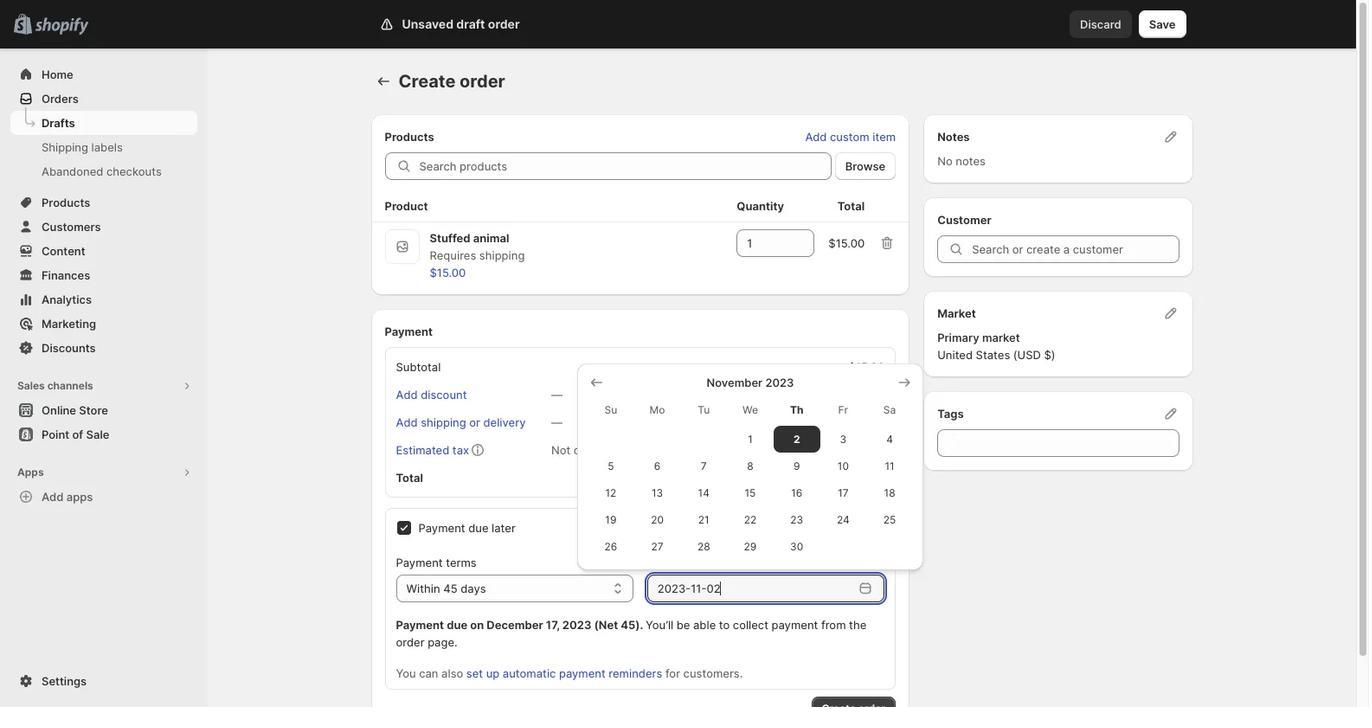 Task type: locate. For each thing, give the bounding box(es) containing it.
products up customers
[[42, 196, 90, 210]]

add for add shipping or delivery
[[396, 416, 418, 429]]

1 vertical spatial payment
[[559, 667, 606, 680]]

tuesday element
[[681, 395, 727, 426]]

6
[[654, 460, 661, 473]]

14 button
[[681, 480, 727, 506]]

— for add shipping or delivery
[[551, 416, 563, 429]]

26 button
[[588, 533, 634, 560]]

online
[[42, 403, 76, 417]]

saturday element
[[867, 395, 913, 426]]

add down subtotal
[[396, 388, 418, 402]]

add for add apps
[[42, 490, 64, 504]]

also
[[442, 667, 463, 680]]

30 button
[[774, 533, 820, 560]]

order inside you'll be able to collect payment from the order page.
[[396, 635, 425, 649]]

22 button
[[727, 506, 774, 533]]

item
[[873, 130, 896, 144]]

add inside add custom item button
[[805, 130, 827, 144]]

17
[[838, 487, 849, 500]]

no notes
[[938, 154, 986, 168]]

8
[[747, 460, 754, 473]]

shipping down animal
[[479, 248, 525, 262]]

save button
[[1139, 10, 1186, 38]]

$15.00 up 'sa'
[[849, 360, 885, 374]]

7 button
[[681, 453, 727, 480]]

total down the estimated
[[396, 471, 423, 485]]

$15.00 down requires on the top left of the page
[[430, 266, 466, 280]]

marketing
[[42, 317, 96, 331]]

24 button
[[820, 506, 867, 533]]

29
[[744, 540, 757, 553]]

not
[[551, 443, 571, 457]]

add inside add apps button
[[42, 490, 64, 504]]

add apps button
[[10, 485, 197, 509]]

finances link
[[10, 263, 197, 287]]

12 button
[[588, 480, 634, 506]]

2 vertical spatial order
[[396, 635, 425, 649]]

thursday element
[[774, 395, 820, 426]]

add discount
[[396, 388, 467, 402]]

$15.00 down browse 'button'
[[829, 236, 865, 250]]

search
[[499, 17, 536, 31]]

shipping down discount
[[421, 416, 466, 429]]

1 vertical spatial —
[[551, 416, 563, 429]]

payment up subtotal
[[385, 325, 433, 338]]

add inside add discount button
[[396, 388, 418, 402]]

13 button
[[634, 480, 681, 506]]

payment due on december 17, 2023 (net 45).
[[396, 618, 646, 632]]

not calculated
[[551, 443, 629, 457]]

None text field
[[938, 429, 1180, 457]]

tu
[[698, 403, 710, 416]]

1 horizontal spatial products
[[385, 130, 434, 144]]

4 button
[[867, 426, 913, 453]]

browse
[[846, 159, 886, 173]]

total
[[838, 199, 865, 213], [396, 471, 423, 485]]

1 vertical spatial total
[[396, 471, 423, 485]]

0 vertical spatial shipping
[[479, 248, 525, 262]]

add left custom
[[805, 130, 827, 144]]

november 2023
[[707, 376, 794, 390]]

payment right automatic at the left bottom
[[559, 667, 606, 680]]

1 horizontal spatial shipping
[[479, 248, 525, 262]]

—
[[551, 388, 563, 402], [551, 416, 563, 429]]

create order
[[399, 71, 505, 92]]

2 — from the top
[[551, 416, 563, 429]]

analytics link
[[10, 287, 197, 312]]

stuffed
[[430, 231, 471, 245]]

1 vertical spatial 2023
[[563, 618, 592, 632]]

0 vertical spatial payment
[[772, 618, 818, 632]]

th
[[790, 403, 804, 416]]

unsaved
[[402, 16, 454, 31]]

2023 up th
[[766, 376, 794, 390]]

9 button
[[774, 453, 820, 480]]

1 — from the top
[[551, 388, 563, 402]]

requires
[[430, 248, 476, 262]]

0 vertical spatial —
[[551, 388, 563, 402]]

$15.00 inside button
[[430, 266, 466, 280]]

no
[[938, 154, 953, 168]]

Search products text field
[[419, 152, 832, 180]]

0 vertical spatial order
[[488, 16, 520, 31]]

order up you
[[396, 635, 425, 649]]

sales channels button
[[10, 374, 197, 398]]

up
[[486, 667, 500, 680]]

estimated tax
[[396, 443, 469, 457]]

page.
[[428, 635, 458, 649]]

payment up within
[[396, 556, 443, 570]]

shipping inside button
[[421, 416, 466, 429]]

due
[[469, 521, 489, 535], [447, 618, 468, 632]]

None number field
[[737, 229, 789, 257]]

december
[[487, 618, 543, 632]]

2023 right 17,
[[563, 618, 592, 632]]

states
[[976, 348, 1011, 362]]

2 button
[[774, 426, 820, 453]]

content
[[42, 244, 85, 258]]

0 horizontal spatial due
[[447, 618, 468, 632]]

finances
[[42, 268, 90, 282]]

add shipping or delivery button
[[386, 410, 536, 435]]

due for later
[[469, 521, 489, 535]]

products link
[[10, 190, 197, 215]]

on
[[470, 618, 484, 632]]

5
[[608, 460, 614, 473]]

labels
[[91, 140, 123, 154]]

0 horizontal spatial shipping
[[421, 416, 466, 429]]

11
[[885, 460, 895, 473]]

due left on
[[447, 618, 468, 632]]

payment left from
[[772, 618, 818, 632]]

0 vertical spatial due
[[469, 521, 489, 535]]

order right create at left
[[460, 71, 505, 92]]

1 horizontal spatial due
[[469, 521, 489, 535]]

primary
[[938, 331, 980, 345]]

0 horizontal spatial total
[[396, 471, 423, 485]]

shipping
[[479, 248, 525, 262], [421, 416, 466, 429]]

custom
[[830, 130, 870, 144]]

1 vertical spatial order
[[460, 71, 505, 92]]

marketing link
[[10, 312, 197, 336]]

content link
[[10, 239, 197, 263]]

apps button
[[10, 461, 197, 485]]

abandoned checkouts link
[[10, 159, 197, 184]]

online store link
[[10, 398, 197, 422]]

0 vertical spatial 2023
[[766, 376, 794, 390]]

products down create at left
[[385, 130, 434, 144]]

be
[[677, 618, 690, 632]]

analytics
[[42, 293, 92, 306]]

add for add custom item
[[805, 130, 827, 144]]

28
[[698, 540, 710, 553]]

1 vertical spatial due
[[447, 618, 468, 632]]

abandoned
[[42, 164, 103, 178]]

wednesday element
[[727, 395, 774, 426]]

0 vertical spatial products
[[385, 130, 434, 144]]

payment for payment due later
[[419, 521, 465, 535]]

payment up page. at the bottom of page
[[396, 618, 444, 632]]

payment for payment due on december 17, 2023 (net 45).
[[396, 618, 444, 632]]

grid
[[588, 374, 913, 560]]

0 horizontal spatial products
[[42, 196, 90, 210]]

add up the estimated
[[396, 416, 418, 429]]

due left later
[[469, 521, 489, 535]]

3
[[840, 433, 847, 446]]

4
[[887, 433, 893, 446]]

Issue date text field
[[647, 575, 854, 603]]

subtotal
[[396, 360, 441, 374]]

order
[[488, 16, 520, 31], [460, 71, 505, 92], [396, 635, 425, 649]]

0 horizontal spatial payment
[[559, 667, 606, 680]]

friday element
[[820, 395, 867, 426]]

0 vertical spatial total
[[838, 199, 865, 213]]

1 vertical spatial shipping
[[421, 416, 466, 429]]

1 horizontal spatial payment
[[772, 618, 818, 632]]

1 vertical spatial products
[[42, 196, 90, 210]]

add left apps
[[42, 490, 64, 504]]

$15.00
[[829, 236, 865, 250], [430, 266, 466, 280], [849, 360, 885, 374]]

(net
[[594, 618, 618, 632]]

1 vertical spatial $15.00
[[430, 266, 466, 280]]

payment up payment terms
[[419, 521, 465, 535]]

estimated
[[396, 443, 450, 457]]

sales
[[17, 379, 45, 392]]

add inside add shipping or delivery button
[[396, 416, 418, 429]]

17 button
[[820, 480, 867, 506]]

sa
[[884, 403, 896, 416]]

order right draft
[[488, 16, 520, 31]]

total down the "browse" on the top right
[[838, 199, 865, 213]]



Task type: describe. For each thing, give the bounding box(es) containing it.
shopify image
[[35, 18, 89, 35]]

0 horizontal spatial 2023
[[563, 618, 592, 632]]

grid containing november
[[588, 374, 913, 560]]

payment inside you'll be able to collect payment from the order page.
[[772, 618, 818, 632]]

to
[[719, 618, 730, 632]]

1
[[748, 433, 753, 446]]

18
[[884, 487, 896, 500]]

unsaved draft order
[[402, 16, 520, 31]]

payment terms
[[396, 556, 477, 570]]

you'll be able to collect payment from the order page.
[[396, 618, 867, 649]]

customer
[[938, 213, 992, 227]]

add custom item
[[805, 130, 896, 144]]

8 button
[[727, 453, 774, 480]]

sunday element
[[588, 395, 634, 426]]

20
[[651, 513, 664, 526]]

45).
[[621, 618, 643, 632]]

26
[[605, 540, 617, 553]]

tags
[[938, 407, 964, 421]]

notes
[[956, 154, 986, 168]]

add shipping or delivery
[[396, 416, 526, 429]]

automatic
[[503, 667, 556, 680]]

sale
[[86, 428, 109, 442]]

27
[[651, 540, 664, 553]]

customers
[[42, 220, 101, 234]]

30
[[790, 540, 804, 553]]

fr
[[839, 403, 849, 416]]

shipping labels
[[42, 140, 123, 154]]

market
[[983, 331, 1020, 345]]

customers.
[[684, 667, 743, 680]]

add discount button
[[386, 383, 477, 407]]

market
[[938, 306, 976, 320]]

discounts link
[[10, 336, 197, 360]]

animal
[[473, 231, 509, 245]]

you
[[396, 667, 416, 680]]

channels
[[47, 379, 93, 392]]

19 button
[[588, 506, 634, 533]]

monday element
[[634, 395, 681, 426]]

mo
[[650, 403, 665, 416]]

payment for payment terms
[[396, 556, 443, 570]]

shipping labels link
[[10, 135, 197, 159]]

17,
[[546, 618, 560, 632]]

set
[[466, 667, 483, 680]]

27 button
[[634, 533, 681, 560]]

home link
[[10, 62, 197, 87]]

13
[[652, 487, 663, 500]]

can
[[419, 667, 439, 680]]

point of sale
[[42, 428, 109, 442]]

collect
[[733, 618, 769, 632]]

1 horizontal spatial total
[[838, 199, 865, 213]]

united
[[938, 348, 973, 362]]

15 button
[[727, 480, 774, 506]]

add for add discount
[[396, 388, 418, 402]]

estimated tax button
[[386, 438, 480, 462]]

45
[[443, 582, 458, 596]]

16 button
[[774, 480, 820, 506]]

payment for payment
[[385, 325, 433, 338]]

25 button
[[867, 506, 913, 533]]

10 button
[[820, 453, 867, 480]]

create
[[399, 71, 456, 92]]

calculated
[[574, 443, 629, 457]]

6 button
[[634, 453, 681, 480]]

checkouts
[[106, 164, 162, 178]]

19
[[605, 513, 617, 526]]

shipping inside stuffed animal requires shipping
[[479, 248, 525, 262]]

point of sale button
[[0, 422, 208, 447]]

orders
[[42, 92, 79, 106]]

delivery
[[484, 416, 526, 429]]

2 vertical spatial $15.00
[[849, 360, 885, 374]]

for
[[666, 667, 681, 680]]

able
[[693, 618, 716, 632]]

payment due later
[[419, 521, 516, 535]]

discard
[[1081, 17, 1122, 31]]

drafts
[[42, 116, 75, 130]]

terms
[[446, 556, 477, 570]]

Search or create a customer text field
[[972, 235, 1180, 263]]

issue
[[647, 556, 676, 570]]

28 button
[[681, 533, 727, 560]]

$15.00 button
[[419, 261, 476, 285]]

search button
[[471, 10, 886, 38]]

we
[[743, 403, 758, 416]]

1 horizontal spatial 2023
[[766, 376, 794, 390]]

apps
[[17, 466, 44, 479]]

point
[[42, 428, 69, 442]]

apps
[[66, 490, 93, 504]]

discounts
[[42, 341, 96, 355]]

29 button
[[727, 533, 774, 560]]

add apps
[[42, 490, 93, 504]]

sales channels
[[17, 379, 93, 392]]

reminders
[[609, 667, 663, 680]]

draft
[[457, 16, 485, 31]]

notes
[[938, 130, 970, 144]]

21 button
[[681, 506, 727, 533]]

due for on
[[447, 618, 468, 632]]

0 vertical spatial $15.00
[[829, 236, 865, 250]]

abandoned checkouts
[[42, 164, 162, 178]]

— for add discount
[[551, 388, 563, 402]]



Task type: vqa. For each thing, say whether or not it's contained in the screenshot.
Subtotal
yes



